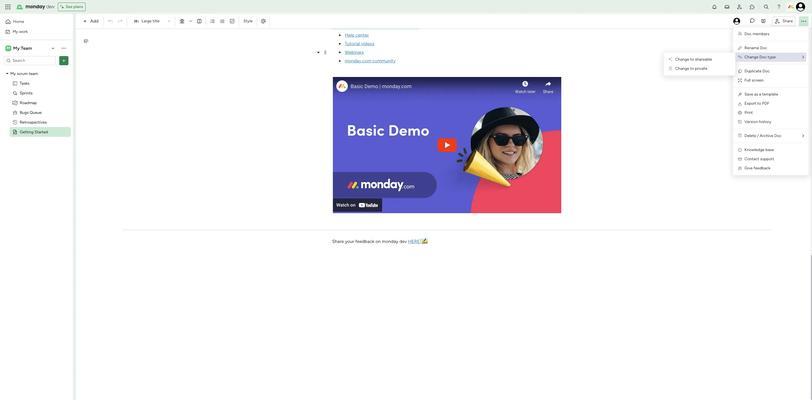Task type: locate. For each thing, give the bounding box(es) containing it.
monday up home button
[[25, 3, 45, 10]]

0 horizontal spatial monday.com
[[345, 58, 371, 64]]

step
[[332, 24, 342, 29]]

share
[[783, 18, 793, 23], [332, 239, 344, 244]]

change for change to private
[[675, 66, 689, 71]]

type
[[768, 55, 776, 60]]

1 horizontal spatial share
[[783, 18, 793, 23]]

list box
[[0, 68, 73, 214]]

1 vertical spatial to
[[690, 66, 694, 71]]

select product image
[[5, 4, 11, 10]]

1 1 image from the top
[[339, 43, 341, 45]]

to for shareable
[[690, 57, 694, 62]]

option
[[0, 68, 73, 70]]

here
[[408, 239, 420, 244]]

team
[[29, 71, 38, 76]]

doc left the type
[[760, 55, 767, 60]]

knowledge base
[[745, 147, 774, 152]]

3 1 image from the top
[[339, 60, 341, 62]]

monday.com left '🤓'
[[386, 24, 412, 29]]

dev left see
[[46, 3, 55, 10]]

doc up change doc type
[[760, 46, 768, 50]]

team
[[21, 45, 32, 51]]

feedback
[[754, 166, 771, 171], [355, 239, 374, 244]]

0 vertical spatial 1 image
[[339, 43, 341, 45]]

1 vertical spatial service icon image
[[738, 111, 742, 115]]

caret down image
[[6, 72, 8, 76]]

0 vertical spatial monday.com
[[386, 24, 412, 29]]

help image
[[776, 4, 782, 10]]

monday
[[25, 3, 45, 10], [382, 239, 398, 244]]

public board image
[[12, 81, 18, 86]]

style button
[[241, 16, 255, 26]]

0 vertical spatial service icon image
[[738, 101, 742, 106]]

bugs
[[20, 110, 29, 115]]

doc up screen
[[763, 69, 770, 74]]

change for change doc type
[[745, 55, 759, 60]]

share left your
[[332, 239, 344, 244]]

to up change to private
[[690, 57, 694, 62]]

dapulse share image
[[669, 57, 673, 62]]

my right caret down icon
[[10, 71, 16, 76]]

change down rename
[[745, 55, 759, 60]]

to
[[690, 57, 694, 62], [690, 66, 694, 71], [758, 101, 761, 106]]

queue
[[30, 110, 42, 115]]

version
[[745, 119, 758, 124]]

as
[[754, 92, 758, 97]]

doc
[[745, 31, 752, 36], [760, 46, 768, 50], [760, 55, 767, 60], [763, 69, 770, 74], [775, 133, 782, 138]]

invite members image
[[737, 4, 743, 10]]

change right dapulse share image
[[675, 57, 689, 62]]

my left work
[[13, 29, 18, 34]]

0 vertical spatial to
[[690, 57, 694, 62]]

doc for rename
[[760, 46, 768, 50]]

monday.com link
[[386, 24, 412, 29]]

monday.com
[[386, 24, 412, 29], [345, 58, 371, 64]]

dev left here
[[400, 239, 407, 244]]

0 horizontal spatial share
[[332, 239, 344, 244]]

0 horizontal spatial monday
[[25, 3, 45, 10]]

add
[[90, 18, 99, 24]]

feedback down contact support
[[754, 166, 771, 171]]

2 1 image from the top
[[339, 52, 341, 53]]

1 horizontal spatial monday
[[382, 239, 398, 244]]

service icon image left print
[[738, 111, 742, 115]]

change
[[745, 55, 759, 60], [675, 57, 689, 62], [675, 66, 689, 71]]

help center
[[345, 32, 369, 38]]

2 vertical spatial to
[[758, 101, 761, 106]]

my inside button
[[13, 29, 18, 34]]

to left private
[[690, 66, 694, 71]]

service icon image left version
[[738, 120, 742, 124]]

title
[[153, 19, 160, 23]]

apps image
[[750, 4, 755, 10]]

share for share your feedback on monday dev here ✍️
[[332, 239, 344, 244]]

webinars link
[[345, 50, 364, 55]]

3 service icon image from the top
[[738, 120, 742, 124]]

service icon image
[[738, 101, 742, 106], [738, 111, 742, 115], [738, 120, 742, 124]]

base
[[766, 147, 774, 152]]

1 horizontal spatial feedback
[[754, 166, 771, 171]]

your
[[345, 239, 354, 244]]

1 vertical spatial feedback
[[355, 239, 374, 244]]

template
[[762, 92, 778, 97]]

webinars
[[345, 50, 364, 55]]

1 image
[[339, 43, 341, 45], [339, 52, 341, 53], [339, 60, 341, 62]]

save as a template
[[745, 92, 778, 97]]

/
[[757, 133, 759, 138]]

tutorial videos
[[345, 41, 375, 46]]

my
[[13, 29, 18, 34], [13, 45, 20, 51], [10, 71, 16, 76]]

workspace selection element
[[5, 45, 33, 52]]

1 service icon image from the top
[[738, 101, 742, 106]]

monday.com community
[[345, 58, 396, 64]]

delete / archive doc
[[745, 133, 782, 138]]

monday.com community link
[[345, 58, 396, 64]]

0 vertical spatial share
[[783, 18, 793, 23]]

workspace image
[[5, 45, 11, 51]]

rename doc
[[745, 46, 768, 50]]

my for my work
[[13, 29, 18, 34]]

style
[[243, 19, 253, 23]]

2 vertical spatial service icon image
[[738, 120, 742, 124]]

tasks
[[20, 81, 29, 86]]

0 horizontal spatial dev
[[46, 3, 55, 10]]

contact support image
[[738, 157, 742, 161]]

dev
[[46, 3, 55, 10], [400, 239, 407, 244]]

a
[[759, 92, 761, 97]]

list arrow image
[[803, 55, 804, 59]]

service icon image down save as a template icon
[[738, 101, 742, 106]]

to left pdf
[[758, 101, 761, 106]]

getting
[[20, 130, 34, 134]]

1 vertical spatial monday
[[382, 239, 398, 244]]

2 vertical spatial my
[[10, 71, 16, 76]]

community
[[372, 58, 396, 64]]

my inside workspace selection element
[[13, 45, 20, 51]]

center
[[356, 32, 369, 38]]

to for private
[[690, 66, 694, 71]]

2 vertical spatial 1 image
[[339, 60, 341, 62]]

my for my scrum team
[[10, 71, 16, 76]]

board activity image
[[734, 18, 740, 25]]

shareable
[[695, 57, 712, 62]]

Search in workspace field
[[12, 57, 48, 64]]

full
[[745, 78, 751, 83]]

pdf
[[762, 101, 770, 106]]

1 horizontal spatial dev
[[400, 239, 407, 244]]

🤓
[[414, 24, 419, 29]]

monday.com down the webinars link on the top left
[[345, 58, 371, 64]]

feedback left on
[[355, 239, 374, 244]]

list box containing my scrum team
[[0, 68, 73, 214]]

share left v2 ellipsis icon
[[783, 18, 793, 23]]

my right workspace icon
[[13, 45, 20, 51]]

to for pdf
[[758, 101, 761, 106]]

doc members
[[745, 31, 770, 36]]

change right dapulse private "image"
[[675, 66, 689, 71]]

4:
[[343, 24, 348, 29]]

contact
[[745, 157, 759, 161]]

share for share
[[783, 18, 793, 23]]

monday right on
[[382, 239, 398, 244]]

2 service icon image from the top
[[738, 111, 742, 115]]

on
[[376, 239, 381, 244]]

1 vertical spatial 1 image
[[339, 52, 341, 53]]

doc right archive
[[775, 133, 782, 138]]

1 horizontal spatial monday.com
[[386, 24, 412, 29]]

give feedback
[[745, 166, 771, 171]]

save
[[745, 92, 753, 97]]

knowledge
[[745, 147, 765, 152]]

change for change to shareable
[[675, 57, 689, 62]]

here link
[[408, 239, 420, 244]]

options image
[[61, 58, 67, 63]]

1 vertical spatial share
[[332, 239, 344, 244]]

full screen image
[[738, 78, 742, 83]]

step 4: learn more about monday.com 🤓
[[332, 24, 419, 29]]

share inside share button
[[783, 18, 793, 23]]

delete
[[745, 133, 756, 138]]

my inside list box
[[10, 71, 16, 76]]

0 vertical spatial my
[[13, 29, 18, 34]]

my for my team
[[13, 45, 20, 51]]

v2 ellipsis image
[[801, 17, 807, 25]]

change doc type
[[745, 55, 776, 60]]

workspace options image
[[61, 45, 67, 51]]

export to pdf
[[745, 101, 770, 106]]

members
[[753, 31, 770, 36]]

service icon image for export to pdf
[[738, 101, 742, 106]]

dapulse private image
[[669, 66, 672, 71]]

1 vertical spatial my
[[13, 45, 20, 51]]

add button
[[81, 17, 102, 26]]



Task type: vqa. For each thing, say whether or not it's contained in the screenshot.
middle service icon
yes



Task type: describe. For each thing, give the bounding box(es) containing it.
layout image
[[197, 19, 202, 24]]

doc for change
[[760, 55, 767, 60]]

my work button
[[3, 27, 62, 36]]

my team
[[13, 45, 32, 51]]

1 image for monday.com
[[339, 60, 341, 62]]

rename doc image
[[738, 46, 742, 50]]

knowledge base image
[[738, 148, 742, 152]]

archive
[[760, 133, 774, 138]]

service icon image for version history
[[738, 120, 742, 124]]

search everything image
[[764, 4, 769, 10]]

1 vertical spatial monday.com
[[345, 58, 371, 64]]

roadmap
[[20, 100, 37, 105]]

sprints
[[20, 91, 32, 95]]

screen
[[752, 78, 764, 83]]

1 vertical spatial dev
[[400, 239, 407, 244]]

my scrum team
[[10, 71, 38, 76]]

change to shareable
[[675, 57, 712, 62]]

m
[[7, 46, 10, 51]]

print
[[745, 110, 753, 115]]

1 image
[[339, 34, 341, 36]]

v2 delete line image
[[738, 133, 742, 138]]

maria williams image
[[796, 2, 805, 11]]

learn
[[349, 24, 360, 29]]

scrum
[[17, 71, 28, 76]]

doc right dapulse teams icon
[[745, 31, 752, 36]]

share button
[[772, 16, 796, 26]]

✍️
[[422, 239, 428, 244]]

see plans
[[66, 4, 83, 9]]

history
[[759, 119, 772, 124]]

inbox image
[[724, 4, 730, 10]]

mention image
[[261, 18, 266, 24]]

v2 change image
[[738, 55, 742, 60]]

rename
[[745, 46, 759, 50]]

more
[[361, 24, 372, 29]]

give
[[745, 166, 753, 171]]

bulleted list image
[[210, 19, 215, 24]]

full screen
[[745, 78, 764, 83]]

dapulse teams image
[[738, 31, 742, 36]]

numbered list image
[[220, 19, 225, 24]]

list arrow image
[[803, 134, 804, 138]]

large title
[[142, 19, 160, 23]]

contact support
[[745, 157, 774, 161]]

export
[[745, 101, 757, 106]]

monday dev
[[25, 3, 55, 10]]

about
[[373, 24, 385, 29]]

public board image
[[12, 129, 18, 135]]

home
[[13, 19, 24, 24]]

getting started
[[20, 130, 48, 134]]

videos
[[361, 41, 375, 46]]

private
[[695, 66, 708, 71]]

menu image
[[323, 50, 328, 55]]

help center link
[[345, 32, 369, 38]]

notifications image
[[712, 4, 717, 10]]

change to private
[[675, 66, 708, 71]]

0 horizontal spatial feedback
[[355, 239, 374, 244]]

0 vertical spatial dev
[[46, 3, 55, 10]]

1 image for tutorial
[[339, 43, 341, 45]]

see
[[66, 4, 73, 9]]

service icon image for print
[[738, 111, 742, 115]]

home button
[[3, 17, 62, 26]]

help
[[345, 32, 355, 38]]

doc for duplicate
[[763, 69, 770, 74]]

checklist image
[[230, 19, 235, 24]]

started
[[35, 130, 48, 134]]

0 vertical spatial feedback
[[754, 166, 771, 171]]

plans
[[74, 4, 83, 9]]

see plans button
[[58, 3, 86, 11]]

version history
[[745, 119, 772, 124]]

share your feedback on monday dev here ✍️
[[332, 239, 428, 244]]

work
[[19, 29, 28, 34]]

duplicate doc
[[745, 69, 770, 74]]

tutorial
[[345, 41, 360, 46]]

give feedback image
[[738, 166, 742, 171]]

bugs queue
[[20, 110, 42, 115]]

retrospectives
[[20, 120, 47, 125]]

duplicate doc image
[[738, 69, 742, 74]]

duplicate
[[745, 69, 762, 74]]

support
[[760, 157, 774, 161]]

0 vertical spatial monday
[[25, 3, 45, 10]]

tutorial videos link
[[345, 41, 375, 46]]

large
[[142, 19, 152, 23]]

save as a template image
[[738, 92, 742, 97]]

my work
[[13, 29, 28, 34]]



